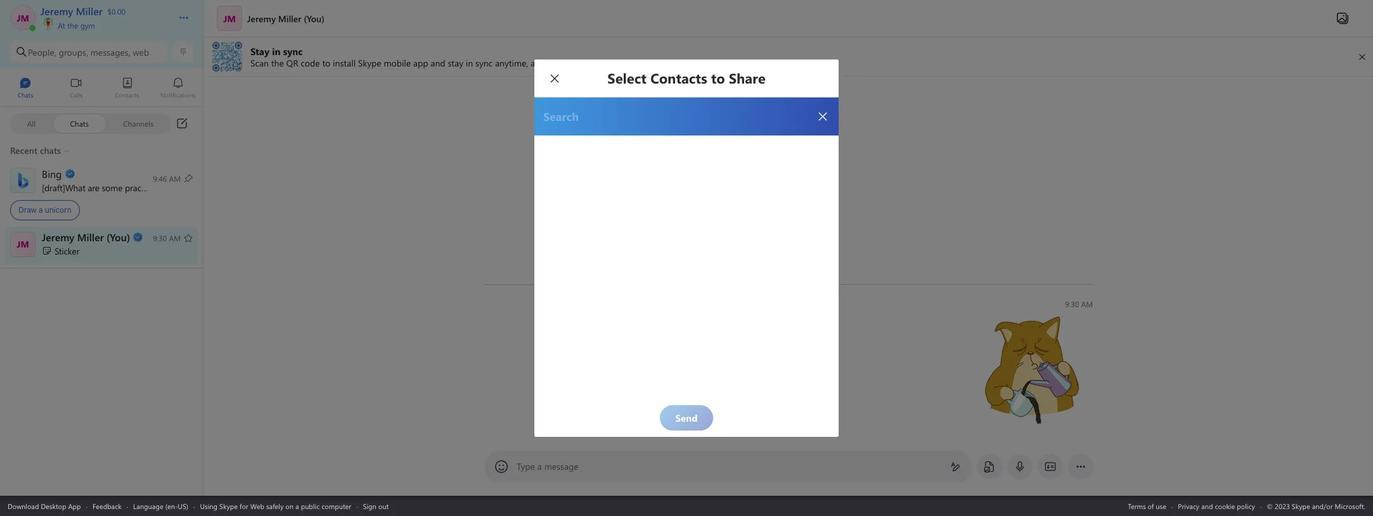 Task type: vqa. For each thing, say whether or not it's contained in the screenshot.
the messages,
yes



Task type: describe. For each thing, give the bounding box(es) containing it.
message
[[544, 461, 579, 473]]

all
[[27, 118, 36, 128]]

cookie
[[1215, 502, 1235, 511]]

skype
[[219, 502, 238, 511]]

Type a message text field
[[517, 461, 940, 474]]

2 vertical spatial a
[[295, 502, 299, 511]]

privacy
[[1178, 502, 1200, 511]]

public
[[301, 502, 320, 511]]

type
[[517, 461, 535, 473]]

gym
[[80, 20, 95, 30]]

9:30 am
[[1065, 299, 1093, 309]]

download desktop app
[[8, 502, 81, 511]]

sticker
[[55, 245, 79, 257]]

web
[[250, 502, 264, 511]]

download
[[8, 502, 39, 511]]

sticker button
[[0, 227, 204, 264]]

for
[[240, 502, 248, 511]]

at
[[58, 20, 65, 30]]

sign out link
[[363, 502, 389, 511]]

web
[[133, 46, 149, 58]]

using skype for web safely on a public computer
[[200, 502, 351, 511]]

at the gym button
[[41, 18, 166, 30]]

at the gym
[[56, 20, 95, 30]]

privacy and cookie policy
[[1178, 502, 1255, 511]]

us)
[[178, 502, 188, 511]]

safely
[[266, 502, 284, 511]]

(en-
[[165, 502, 178, 511]]

and
[[1202, 502, 1213, 511]]

messages,
[[91, 46, 130, 58]]



Task type: locate. For each thing, give the bounding box(es) containing it.
using skype for web safely on a public computer link
[[200, 502, 351, 511]]

a
[[39, 205, 43, 215], [537, 461, 542, 473], [295, 502, 299, 511]]

a right type
[[537, 461, 542, 473]]

terms of use
[[1128, 502, 1167, 511]]

language (en-us)
[[133, 502, 188, 511]]

draw a unicorn button
[[0, 164, 204, 225]]

chats
[[70, 118, 89, 128]]

privacy and cookie policy link
[[1178, 502, 1255, 511]]

language
[[133, 502, 163, 511]]

draw a unicorn
[[18, 205, 71, 215]]

feedback
[[92, 502, 122, 511]]

use
[[1156, 502, 1167, 511]]

today heading
[[484, 270, 1093, 293]]

tab list
[[0, 72, 204, 107]]

9:30
[[1065, 299, 1079, 309]]

1 vertical spatial a
[[537, 461, 542, 473]]

computer
[[322, 502, 351, 511]]

app
[[68, 502, 81, 511]]

a inside button
[[39, 205, 43, 215]]

a for unicorn
[[39, 205, 43, 215]]

groups,
[[59, 46, 88, 58]]

am
[[1081, 299, 1093, 309]]

2 horizontal spatial a
[[537, 461, 542, 473]]

Search text field
[[542, 108, 806, 125]]

a for message
[[537, 461, 542, 473]]

feedback link
[[92, 502, 122, 511]]

a right draw
[[39, 205, 43, 215]]

people,
[[28, 46, 56, 58]]

desktop
[[41, 502, 66, 511]]

a right the on
[[295, 502, 299, 511]]

terms of use link
[[1128, 502, 1167, 511]]

type a message
[[517, 461, 579, 473]]

channels
[[123, 118, 154, 128]]

the
[[67, 20, 78, 30]]

0 vertical spatial a
[[39, 205, 43, 215]]

draw
[[18, 205, 37, 215]]

0 horizontal spatial a
[[39, 205, 43, 215]]

1 horizontal spatial a
[[295, 502, 299, 511]]

using
[[200, 502, 218, 511]]

on
[[286, 502, 294, 511]]

language (en-us) link
[[133, 502, 188, 511]]

terms
[[1128, 502, 1146, 511]]

download desktop app link
[[8, 502, 81, 511]]

of
[[1148, 502, 1154, 511]]

policy
[[1237, 502, 1255, 511]]

people, groups, messages, web button
[[10, 41, 168, 63]]

sign
[[363, 502, 376, 511]]

sign out
[[363, 502, 389, 511]]

unicorn
[[45, 205, 71, 215]]

out
[[378, 502, 389, 511]]

people, groups, messages, web
[[28, 46, 149, 58]]



